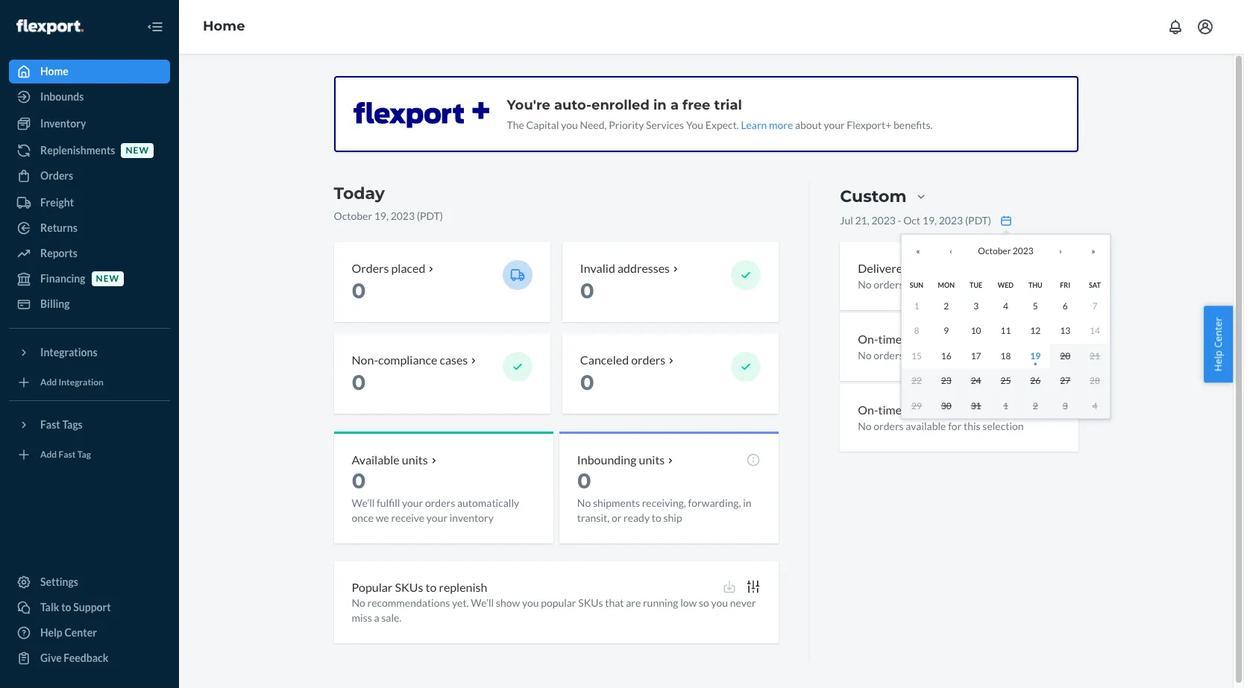 Task type: vqa. For each thing, say whether or not it's contained in the screenshot.
October 15, 2023 element
yes



Task type: locate. For each thing, give the bounding box(es) containing it.
5 button
[[1021, 294, 1051, 319]]

0 no shipments receiving, forwarding, in transit, or ready to ship
[[577, 468, 752, 524]]

19,
[[374, 210, 389, 222], [923, 214, 937, 227]]

help center
[[1212, 317, 1225, 371], [40, 627, 97, 639]]

orders left placed
[[352, 261, 389, 275]]

3 available from the top
[[906, 420, 946, 432]]

that
[[605, 597, 624, 610]]

tue
[[970, 281, 983, 289]]

1 vertical spatial home link
[[9, 60, 170, 84]]

0 vertical spatial 1
[[914, 300, 919, 311]]

add down fast tags
[[40, 449, 57, 461]]

27
[[1060, 375, 1071, 386]]

3 button down '27'
[[1051, 394, 1080, 419]]

popular
[[352, 580, 393, 594]]

your up receive
[[402, 497, 423, 509]]

1 add from the top
[[40, 377, 57, 388]]

1 horizontal spatial 3
[[1063, 400, 1068, 411]]

fast
[[40, 419, 60, 431], [59, 449, 76, 461]]

1 vertical spatial 3 button
[[1051, 394, 1080, 419]]

4 down the wednesday element
[[1003, 300, 1009, 311]]

october up 'wed'
[[978, 246, 1011, 257]]

4 button down 28
[[1080, 394, 1110, 419]]

time left 8
[[878, 332, 902, 346]]

october 16, 2023 element
[[941, 350, 952, 361]]

tuesday element
[[970, 281, 983, 289]]

2 for from the top
[[948, 349, 962, 362]]

october 22, 2023 element
[[912, 375, 922, 386]]

›
[[1059, 246, 1062, 257]]

tags
[[62, 419, 83, 431]]

0 vertical spatial selection
[[983, 278, 1024, 291]]

17
[[971, 350, 981, 361]]

add inside add integration link
[[40, 377, 57, 388]]

your right receive
[[427, 511, 448, 524]]

0 vertical spatial 3 button
[[961, 294, 991, 319]]

we'll up "once"
[[352, 497, 375, 509]]

learn
[[741, 119, 767, 131]]

learn more link
[[741, 119, 793, 131]]

services
[[646, 119, 684, 131]]

1 this from the top
[[964, 278, 981, 291]]

1 vertical spatial october
[[978, 246, 1011, 257]]

inbounding
[[577, 453, 637, 467]]

0 horizontal spatial home link
[[9, 60, 170, 84]]

0 horizontal spatial 1
[[914, 300, 919, 311]]

october 13, 2023 element
[[1060, 325, 1071, 336]]

0 vertical spatial available
[[906, 278, 946, 291]]

selection down november 1, 2023 element
[[983, 420, 1024, 432]]

2 horizontal spatial you
[[711, 597, 728, 610]]

16 button
[[932, 344, 961, 369]]

pdt up "october 2023" at top
[[968, 214, 988, 227]]

0 vertical spatial help center
[[1212, 317, 1225, 371]]

8 button
[[902, 319, 932, 344]]

you right so on the bottom right of the page
[[711, 597, 728, 610]]

1 horizontal spatial center
[[1212, 317, 1225, 348]]

1 button down 'october 25, 2023' element
[[991, 394, 1021, 419]]

2 add from the top
[[40, 449, 57, 461]]

we
[[376, 511, 389, 524]]

orders up inventory
[[425, 497, 455, 509]]

1 vertical spatial for
[[948, 349, 962, 362]]

2 button down "26"
[[1021, 394, 1051, 419]]

1 horizontal spatial your
[[427, 511, 448, 524]]

billing link
[[9, 292, 170, 316]]

you inside the you're auto-enrolled in a free trial the capital you need, priority services you expect. learn more about your flexport+ benefits.
[[561, 119, 578, 131]]

1 selection from the top
[[983, 278, 1024, 291]]

skus up recommendations
[[395, 580, 423, 594]]

0 horizontal spatial to
[[61, 601, 71, 614]]

1 vertical spatial center
[[65, 627, 97, 639]]

shipping
[[904, 332, 948, 346]]

1 vertical spatial 1 button
[[991, 394, 1021, 419]]

0 down orders placed
[[352, 278, 366, 304]]

0 horizontal spatial help center
[[40, 627, 97, 639]]

1 vertical spatial 4 button
[[1080, 394, 1110, 419]]

integrations
[[40, 346, 97, 359]]

orders down on-time shipping at the right of the page
[[874, 349, 904, 362]]

0 horizontal spatial units
[[402, 453, 428, 467]]

0 vertical spatial fast
[[40, 419, 60, 431]]

skus left that
[[578, 597, 603, 610]]

monday element
[[938, 281, 955, 289]]

0 vertical spatial add
[[40, 377, 57, 388]]

1 horizontal spatial we'll
[[471, 597, 494, 610]]

2023 up thu
[[1013, 246, 1034, 257]]

1 horizontal spatial )
[[988, 214, 991, 227]]

26 button
[[1021, 369, 1051, 394]]

0 for non-
[[352, 370, 366, 395]]

on-
[[858, 332, 878, 346], [858, 403, 878, 417]]

0 horizontal spatial in
[[654, 97, 667, 113]]

0 horizontal spatial pdt
[[420, 210, 440, 222]]

1 horizontal spatial october
[[978, 246, 1011, 257]]

skus
[[395, 580, 423, 594], [578, 597, 603, 610]]

to up recommendations
[[426, 580, 437, 594]]

0 vertical spatial center
[[1212, 317, 1225, 348]]

home right close navigation icon
[[203, 18, 245, 34]]

october 26, 2023 element
[[1031, 375, 1041, 386]]

jul
[[840, 214, 853, 227]]

on- left 29 button
[[858, 403, 878, 417]]

0 horizontal spatial we'll
[[352, 497, 375, 509]]

1 button
[[902, 294, 932, 319], [991, 394, 1021, 419]]

units right available
[[402, 453, 428, 467]]

0 vertical spatial time
[[878, 332, 902, 346]]

0 horizontal spatial 4
[[1003, 300, 1009, 311]]

3 this from the top
[[964, 420, 981, 432]]

0 vertical spatial 4
[[1003, 300, 1009, 311]]

your
[[824, 119, 845, 131], [402, 497, 423, 509], [427, 511, 448, 524]]

1 vertical spatial this
[[964, 349, 981, 362]]

october 11, 2023 element
[[1001, 325, 1011, 336]]

2 units from the left
[[639, 453, 665, 467]]

orders up freight
[[40, 169, 73, 182]]

sunday element
[[910, 281, 924, 289]]

october 2023 button
[[968, 235, 1044, 268]]

0 horizontal spatial 19,
[[374, 210, 389, 222]]

orders down 29 button
[[874, 420, 904, 432]]

october 14, 2023 element
[[1090, 325, 1100, 336]]

october 24, 2023 element
[[971, 375, 981, 386]]

0 vertical spatial this
[[964, 278, 981, 291]]

orders
[[40, 169, 73, 182], [352, 261, 389, 275]]

) inside today october 19, 2023 ( pdt )
[[440, 210, 443, 222]]

selection down 11 button
[[983, 349, 1024, 362]]

0 down canceled
[[580, 370, 595, 395]]

popular skus to replenish
[[352, 580, 487, 594]]

-
[[898, 214, 902, 227]]

delivered orders button
[[858, 260, 958, 277]]

units up the 0 no shipments receiving, forwarding, in transit, or ready to ship
[[639, 453, 665, 467]]

1 vertical spatial we'll
[[471, 597, 494, 610]]

1 vertical spatial on-
[[858, 403, 878, 417]]

( up ‹ button
[[965, 214, 968, 227]]

on-time delivery no orders available for this selection
[[858, 403, 1024, 432]]

4 button
[[991, 294, 1021, 319], [1080, 394, 1110, 419]]

( inside today october 19, 2023 ( pdt )
[[417, 210, 420, 222]]

orders right canceled
[[631, 353, 666, 367]]

we'll right yet.
[[471, 597, 494, 610]]

available inside on-time delivery no orders available for this selection
[[906, 420, 946, 432]]

1 vertical spatial a
[[374, 612, 379, 625]]

1 vertical spatial help
[[40, 627, 63, 639]]

0 inside 0 we'll fulfill your orders automatically once we receive your inventory
[[352, 468, 366, 494]]

1 vertical spatial 4
[[1093, 400, 1098, 411]]

no inside no recommendations yet. we'll show you popular skus that are running low so you never miss a sale.
[[352, 597, 365, 610]]

3 for from the top
[[948, 420, 962, 432]]

units for available units
[[402, 453, 428, 467]]

0 horizontal spatial october
[[334, 210, 372, 222]]

this down 31 button
[[964, 420, 981, 432]]

2 vertical spatial available
[[906, 420, 946, 432]]

0 vertical spatial october
[[334, 210, 372, 222]]

home link up the inbounds link at left
[[9, 60, 170, 84]]

2 vertical spatial this
[[964, 420, 981, 432]]

home up inbounds
[[40, 65, 69, 78]]

billing
[[40, 298, 70, 310]]

selection up october 4, 2023 "element"
[[983, 278, 1024, 291]]

2023
[[391, 210, 415, 222], [872, 214, 896, 227], [939, 214, 963, 227], [1013, 246, 1034, 257]]

for left 17
[[948, 349, 962, 362]]

19, down "today"
[[374, 210, 389, 222]]

1 horizontal spatial orders
[[352, 261, 389, 275]]

october 10, 2023 element
[[971, 325, 981, 336]]

to inside button
[[61, 601, 71, 614]]

this down 10 button
[[964, 349, 981, 362]]

inventory
[[40, 117, 86, 130]]

pdt up placed
[[420, 210, 440, 222]]

0 for orders
[[352, 278, 366, 304]]

add left integration
[[40, 377, 57, 388]]

in inside the you're auto-enrolled in a free trial the capital you need, priority services you expect. learn more about your flexport+ benefits.
[[654, 97, 667, 113]]

oct
[[904, 214, 921, 227]]

0 horizontal spatial 2 button
[[932, 294, 961, 319]]

1 horizontal spatial 4
[[1093, 400, 1098, 411]]

3 down 27 button
[[1063, 400, 1068, 411]]

19, right the oct
[[923, 214, 937, 227]]

in up services
[[654, 97, 667, 113]]

units
[[402, 453, 428, 467], [639, 453, 665, 467]]

priority
[[609, 119, 644, 131]]

new up the orders link
[[126, 145, 149, 156]]

(
[[417, 210, 420, 222], [965, 214, 968, 227]]

0 down non-
[[352, 370, 366, 395]]

0 horizontal spatial 3 button
[[961, 294, 991, 319]]

jul 21, 2023 - oct 19, 2023 ( pdt )
[[840, 214, 991, 227]]

17 button
[[961, 344, 991, 369]]

0 horizontal spatial help
[[40, 627, 63, 639]]

1 vertical spatial in
[[743, 497, 752, 509]]

october 12, 2023 element
[[1031, 325, 1041, 336]]

fast tags button
[[9, 413, 170, 437]]

14 button
[[1080, 319, 1110, 344]]

talk to support button
[[9, 596, 170, 620]]

4 button down the wednesday element
[[991, 294, 1021, 319]]

0 horizontal spatial a
[[374, 612, 379, 625]]

1 button down sunday element
[[902, 294, 932, 319]]

orders inside 0 we'll fulfill your orders automatically once we receive your inventory
[[425, 497, 455, 509]]

new
[[126, 145, 149, 156], [96, 273, 119, 285]]

0
[[352, 278, 366, 304], [580, 278, 595, 304], [352, 370, 366, 395], [580, 370, 595, 395], [352, 468, 366, 494], [577, 468, 592, 494]]

1 horizontal spatial 1
[[1003, 400, 1009, 411]]

0 vertical spatial for
[[948, 278, 962, 291]]

1 horizontal spatial you
[[561, 119, 578, 131]]

2 vertical spatial for
[[948, 420, 962, 432]]

2 button down the mon
[[932, 294, 961, 319]]

to left "ship"
[[652, 511, 662, 524]]

0 down the invalid
[[580, 278, 595, 304]]

( up placed
[[417, 210, 420, 222]]

your right about
[[824, 119, 845, 131]]

october 1, 2023 element
[[914, 300, 919, 311]]

october 31, 2023 element
[[971, 400, 981, 411]]

new for financing
[[96, 273, 119, 285]]

0 horizontal spatial new
[[96, 273, 119, 285]]

0 vertical spatial help
[[1212, 350, 1225, 371]]

0 vertical spatial on-
[[858, 332, 878, 346]]

1 on- from the top
[[858, 332, 878, 346]]

1 vertical spatial selection
[[983, 349, 1024, 362]]

close navigation image
[[146, 18, 164, 36]]

0 horizontal spatial )
[[440, 210, 443, 222]]

on- left the 8 button
[[858, 332, 878, 346]]

2 down 26 button
[[1033, 400, 1038, 411]]

new down reports link
[[96, 273, 119, 285]]

fast left tag
[[59, 449, 76, 461]]

to right talk
[[61, 601, 71, 614]]

13
[[1060, 325, 1071, 336]]

on- inside on-time delivery no orders available for this selection
[[858, 403, 878, 417]]

expect.
[[706, 119, 739, 131]]

25
[[1001, 375, 1011, 386]]

0 horizontal spatial your
[[402, 497, 423, 509]]

october inside today october 19, 2023 ( pdt )
[[334, 210, 372, 222]]

october 8, 2023 element
[[914, 325, 919, 336]]

1 horizontal spatial to
[[426, 580, 437, 594]]

3 for november 3, 2023 element
[[1063, 400, 1068, 411]]

for down 30 button
[[948, 420, 962, 432]]

1 vertical spatial new
[[96, 273, 119, 285]]

2 vertical spatial to
[[61, 601, 71, 614]]

2 time from the top
[[878, 403, 902, 417]]

in right forwarding,
[[743, 497, 752, 509]]

1 down the 25 button
[[1003, 400, 1009, 411]]

inbounds link
[[9, 85, 170, 109]]

placed
[[391, 261, 426, 275]]

feedback
[[64, 652, 108, 665]]

1 for november 1, 2023 element
[[1003, 400, 1009, 411]]

27 button
[[1051, 369, 1080, 394]]

1
[[914, 300, 919, 311], [1003, 400, 1009, 411]]

13 button
[[1051, 319, 1080, 344]]

you down auto-
[[561, 119, 578, 131]]

0 horizontal spatial 3
[[974, 300, 979, 311]]

orders for orders placed
[[352, 261, 389, 275]]

1 units from the left
[[402, 453, 428, 467]]

« button
[[902, 235, 935, 268]]

for left tuesday element
[[948, 278, 962, 291]]

0 down the inbounding
[[577, 468, 592, 494]]

1 vertical spatial fast
[[59, 449, 76, 461]]

4 down 28 button
[[1093, 400, 1098, 411]]

fast left the tags
[[40, 419, 60, 431]]

this up october 3, 2023 element
[[964, 278, 981, 291]]

time left 29
[[878, 403, 902, 417]]

2023 up placed
[[391, 210, 415, 222]]

october 2, 2023 element
[[944, 300, 949, 311]]

3 button down tuesday element
[[961, 294, 991, 319]]

1 available from the top
[[906, 278, 946, 291]]

1 for from the top
[[948, 278, 962, 291]]

help center inside button
[[1212, 317, 1225, 371]]

october 3, 2023 element
[[974, 300, 979, 311]]

a left free
[[671, 97, 679, 113]]

a left sale.
[[374, 612, 379, 625]]

2 vertical spatial selection
[[983, 420, 1024, 432]]

delivered
[[858, 261, 909, 275]]

in inside the 0 no shipments receiving, forwarding, in transit, or ready to ship
[[743, 497, 752, 509]]

1 horizontal spatial in
[[743, 497, 752, 509]]

1 horizontal spatial 1 button
[[991, 394, 1021, 419]]

today october 19, 2023 ( pdt )
[[334, 184, 443, 222]]

october 29, 2023 element
[[912, 400, 922, 411]]

21
[[1090, 350, 1100, 361]]

0 down available
[[352, 468, 366, 494]]

time inside on-time delivery no orders available for this selection
[[878, 403, 902, 417]]

2 for november 2, 2023 element
[[1033, 400, 1038, 411]]

orders down '«'
[[912, 261, 946, 275]]

0 vertical spatial orders
[[40, 169, 73, 182]]

1 vertical spatial to
[[426, 580, 437, 594]]

home link right close navigation icon
[[203, 18, 245, 34]]

thursday element
[[1029, 281, 1043, 289]]

1 horizontal spatial home link
[[203, 18, 245, 34]]

october 15, 2023 element
[[912, 350, 922, 361]]

october 19, 2023 element
[[1031, 350, 1041, 361]]

4 for october 4, 2023 "element"
[[1003, 300, 1009, 311]]

1 vertical spatial time
[[878, 403, 902, 417]]

12 button
[[1021, 319, 1051, 344]]

available
[[906, 278, 946, 291], [906, 349, 946, 362], [906, 420, 946, 432]]

fast inside dropdown button
[[40, 419, 60, 431]]

october 25, 2023 element
[[1001, 375, 1011, 386]]

3 selection from the top
[[983, 420, 1024, 432]]

selection inside delivered orders no orders available for this selection
[[983, 278, 1024, 291]]

you right show
[[522, 597, 539, 610]]

add inside add fast tag link
[[40, 449, 57, 461]]

october 9, 2023 element
[[944, 325, 949, 336]]

2 down the mon
[[944, 300, 949, 311]]

october 28, 2023 element
[[1090, 375, 1100, 386]]

2 for october 2, 2023 element
[[944, 300, 949, 311]]

add integration link
[[9, 371, 170, 395]]

1 horizontal spatial home
[[203, 18, 245, 34]]

you
[[686, 119, 704, 131]]

1 horizontal spatial 4 button
[[1080, 394, 1110, 419]]

0 vertical spatial 2 button
[[932, 294, 961, 319]]

wed
[[998, 281, 1014, 289]]

2 horizontal spatial your
[[824, 119, 845, 131]]

1 horizontal spatial units
[[639, 453, 665, 467]]

0 vertical spatial in
[[654, 97, 667, 113]]

1 down sunday element
[[914, 300, 919, 311]]

october 7, 2023 element
[[1093, 300, 1098, 311]]

0 for invalid
[[580, 278, 595, 304]]

1 vertical spatial skus
[[578, 597, 603, 610]]

wednesday element
[[998, 281, 1014, 289]]

0 vertical spatial skus
[[395, 580, 423, 594]]

2 on- from the top
[[858, 403, 878, 417]]

you're auto-enrolled in a free trial the capital you need, priority services you expect. learn more about your flexport+ benefits.
[[507, 97, 933, 131]]

talk to support
[[40, 601, 111, 614]]

add fast tag link
[[9, 443, 170, 467]]

1 horizontal spatial skus
[[578, 597, 603, 610]]

1 horizontal spatial help
[[1212, 350, 1225, 371]]

we'll inside no recommendations yet. we'll show you popular skus that are running low so you never miss a sale.
[[471, 597, 494, 610]]

0 vertical spatial 4 button
[[991, 294, 1021, 319]]

0 vertical spatial 3
[[974, 300, 979, 311]]

1 vertical spatial 1
[[1003, 400, 1009, 411]]

1 time from the top
[[878, 332, 902, 346]]

0 vertical spatial new
[[126, 145, 149, 156]]

october 5, 2023 element
[[1033, 300, 1038, 311]]

1 vertical spatial add
[[40, 449, 57, 461]]

this inside on-time delivery no orders available for this selection
[[964, 420, 981, 432]]

11 button
[[991, 319, 1021, 344]]

3 down tuesday element
[[974, 300, 979, 311]]

0 horizontal spatial you
[[522, 597, 539, 610]]

custom
[[840, 187, 907, 207]]

help inside help center button
[[1212, 350, 1225, 371]]

october down "today"
[[334, 210, 372, 222]]

0 vertical spatial to
[[652, 511, 662, 524]]



Task type: describe. For each thing, give the bounding box(es) containing it.
20
[[1060, 350, 1071, 361]]

19, inside today october 19, 2023 ( pdt )
[[374, 210, 389, 222]]

canceled orders
[[580, 353, 666, 367]]

this inside delivered orders no orders available for this selection
[[964, 278, 981, 291]]

help inside help center link
[[40, 627, 63, 639]]

22 button
[[902, 369, 932, 394]]

october 30, 2023 element
[[941, 400, 952, 411]]

28
[[1090, 375, 1100, 386]]

orders for orders
[[40, 169, 73, 182]]

the
[[507, 119, 524, 131]]

add for add fast tag
[[40, 449, 57, 461]]

24 button
[[961, 369, 991, 394]]

benefits.
[[894, 119, 933, 131]]

replenish
[[439, 580, 487, 594]]

more
[[769, 119, 793, 131]]

trial
[[714, 97, 742, 113]]

16
[[941, 350, 952, 361]]

sat
[[1089, 281, 1101, 289]]

to inside the 0 no shipments receiving, forwarding, in transit, or ready to ship
[[652, 511, 662, 524]]

popular
[[541, 597, 576, 610]]

2023 inside button
[[1013, 246, 1034, 257]]

help center button
[[1204, 306, 1233, 383]]

you're
[[507, 97, 550, 113]]

sun
[[910, 281, 924, 289]]

fri
[[1060, 281, 1071, 289]]

capital
[[526, 119, 559, 131]]

18 button
[[991, 344, 1021, 369]]

28 button
[[1080, 369, 1110, 394]]

21,
[[855, 214, 870, 227]]

never
[[730, 597, 756, 610]]

units for inbounding units
[[639, 453, 665, 467]]

enrolled
[[592, 97, 650, 113]]

inbounding units
[[577, 453, 665, 467]]

replenishments
[[40, 144, 115, 157]]

10
[[971, 325, 981, 336]]

1 horizontal spatial 19,
[[923, 214, 937, 227]]

a inside no recommendations yet. we'll show you popular skus that are running low so you never miss a sale.
[[374, 612, 379, 625]]

2023 up ‹
[[939, 214, 963, 227]]

2023 left "-"
[[872, 214, 896, 227]]

so
[[699, 597, 709, 610]]

need,
[[580, 119, 607, 131]]

1 horizontal spatial 3 button
[[1051, 394, 1080, 419]]

22
[[912, 375, 922, 386]]

15 button
[[902, 344, 932, 369]]

october 18, 2023 element
[[1001, 350, 1011, 361]]

available inside delivered orders no orders available for this selection
[[906, 278, 946, 291]]

fulfill
[[377, 497, 400, 509]]

1 vertical spatial home
[[40, 65, 69, 78]]

october 4, 2023 element
[[1003, 300, 1009, 311]]

31
[[971, 400, 981, 411]]

thu
[[1029, 281, 1043, 289]]

tag
[[77, 449, 91, 461]]

for inside on-time delivery no orders available for this selection
[[948, 420, 962, 432]]

addresses
[[618, 261, 670, 275]]

october 6, 2023 element
[[1063, 300, 1068, 311]]

october 20, 2023 element
[[1060, 350, 1071, 361]]

october 21, 2023 element
[[1090, 350, 1100, 361]]

15
[[912, 350, 922, 361]]

inbounds
[[40, 90, 84, 103]]

»
[[1092, 246, 1096, 257]]

give
[[40, 652, 62, 665]]

» button
[[1077, 235, 1110, 268]]

low
[[681, 597, 697, 610]]

flexport logo image
[[16, 19, 83, 34]]

2 vertical spatial your
[[427, 511, 448, 524]]

no orders available for this selection
[[858, 349, 1024, 362]]

give feedback
[[40, 652, 108, 665]]

0 for canceled
[[580, 370, 595, 395]]

are
[[626, 597, 641, 610]]

yet.
[[452, 597, 469, 610]]

1 vertical spatial your
[[402, 497, 423, 509]]

transit,
[[577, 511, 610, 524]]

4 for november 4, 2023 element
[[1093, 400, 1098, 411]]

3 for october 3, 2023 element
[[974, 300, 979, 311]]

29 button
[[902, 394, 932, 419]]

ship
[[664, 511, 682, 524]]

2 this from the top
[[964, 349, 981, 362]]

19 button
[[1021, 344, 1051, 369]]

cases
[[440, 353, 468, 367]]

receive
[[391, 511, 425, 524]]

add for add integration
[[40, 377, 57, 388]]

today
[[334, 184, 385, 204]]

ready
[[624, 511, 650, 524]]

no inside the 0 no shipments receiving, forwarding, in transit, or ready to ship
[[577, 497, 591, 509]]

orders inside on-time delivery no orders available for this selection
[[874, 420, 904, 432]]

23 button
[[932, 369, 961, 394]]

add integration
[[40, 377, 104, 388]]

on- for on-time delivery no orders available for this selection
[[858, 403, 878, 417]]

no recommendations yet. we'll show you popular skus that are running low so you never miss a sale.
[[352, 597, 756, 625]]

we'll inside 0 we'll fulfill your orders automatically once we receive your inventory
[[352, 497, 375, 509]]

new for replenishments
[[126, 145, 149, 156]]

on- for on-time shipping
[[858, 332, 878, 346]]

november 4, 2023 element
[[1093, 400, 1098, 411]]

add fast tag
[[40, 449, 91, 461]]

inventory
[[450, 511, 494, 524]]

running
[[643, 597, 679, 610]]

0 vertical spatial home link
[[203, 18, 245, 34]]

0 inside the 0 no shipments receiving, forwarding, in transit, or ready to ship
[[577, 468, 592, 494]]

invalid
[[580, 261, 615, 275]]

2023 inside today october 19, 2023 ( pdt )
[[391, 210, 415, 222]]

7 button
[[1080, 294, 1110, 319]]

friday element
[[1060, 281, 1071, 289]]

fast tags
[[40, 419, 83, 431]]

open notifications image
[[1167, 18, 1185, 36]]

receiving,
[[642, 497, 686, 509]]

october 17, 2023 element
[[971, 350, 981, 361]]

time for delivery
[[878, 403, 902, 417]]

14
[[1090, 325, 1100, 336]]

1 horizontal spatial 2 button
[[1021, 394, 1051, 419]]

1 horizontal spatial pdt
[[968, 214, 988, 227]]

2 available from the top
[[906, 349, 946, 362]]

› button
[[1044, 235, 1077, 268]]

0 vertical spatial home
[[203, 18, 245, 34]]

time for shipping
[[878, 332, 902, 346]]

0 we'll fulfill your orders automatically once we receive your inventory
[[352, 468, 519, 524]]

0 horizontal spatial center
[[65, 627, 97, 639]]

available units
[[352, 453, 428, 467]]

30
[[941, 400, 952, 411]]

no inside on-time delivery no orders available for this selection
[[858, 420, 872, 432]]

a inside the you're auto-enrolled in a free trial the capital you need, priority services you expect. learn more about your flexport+ benefits.
[[671, 97, 679, 113]]

october inside button
[[978, 246, 1011, 257]]

open account menu image
[[1197, 18, 1215, 36]]

november 3, 2023 element
[[1063, 400, 1068, 411]]

selection inside on-time delivery no orders available for this selection
[[983, 420, 1024, 432]]

october 27, 2023 element
[[1060, 375, 1071, 386]]

financing
[[40, 272, 85, 285]]

1 vertical spatial help center
[[40, 627, 97, 639]]

november 1, 2023 element
[[1003, 400, 1009, 411]]

invalid addresses
[[580, 261, 670, 275]]

1 horizontal spatial (
[[965, 214, 968, 227]]

2 selection from the top
[[983, 349, 1024, 362]]

delivery
[[904, 403, 946, 417]]

pdt inside today october 19, 2023 ( pdt )
[[420, 210, 440, 222]]

for inside delivered orders no orders available for this selection
[[948, 278, 962, 291]]

orders down delivered
[[874, 278, 904, 291]]

24
[[971, 375, 981, 386]]

1 for october 1, 2023 element
[[914, 300, 919, 311]]

skus inside no recommendations yet. we'll show you popular skus that are running low so you never miss a sale.
[[578, 597, 603, 610]]

flexport+
[[847, 119, 892, 131]]

0 horizontal spatial skus
[[395, 580, 423, 594]]

no inside delivered orders no orders available for this selection
[[858, 278, 872, 291]]

free
[[683, 97, 711, 113]]

help center link
[[9, 621, 170, 645]]

0 horizontal spatial 1 button
[[902, 294, 932, 319]]

0 horizontal spatial 4 button
[[991, 294, 1021, 319]]

center inside button
[[1212, 317, 1225, 348]]

saturday element
[[1089, 281, 1101, 289]]

your inside the you're auto-enrolled in a free trial the capital you need, priority services you expect. learn more about your flexport+ benefits.
[[824, 119, 845, 131]]

12
[[1031, 325, 1041, 336]]

november 2, 2023 element
[[1033, 400, 1038, 411]]

settings
[[40, 576, 78, 589]]

october 23, 2023 element
[[941, 375, 952, 386]]

settings link
[[9, 571, 170, 595]]

october 2023
[[978, 246, 1034, 257]]

give feedback button
[[9, 647, 170, 671]]



